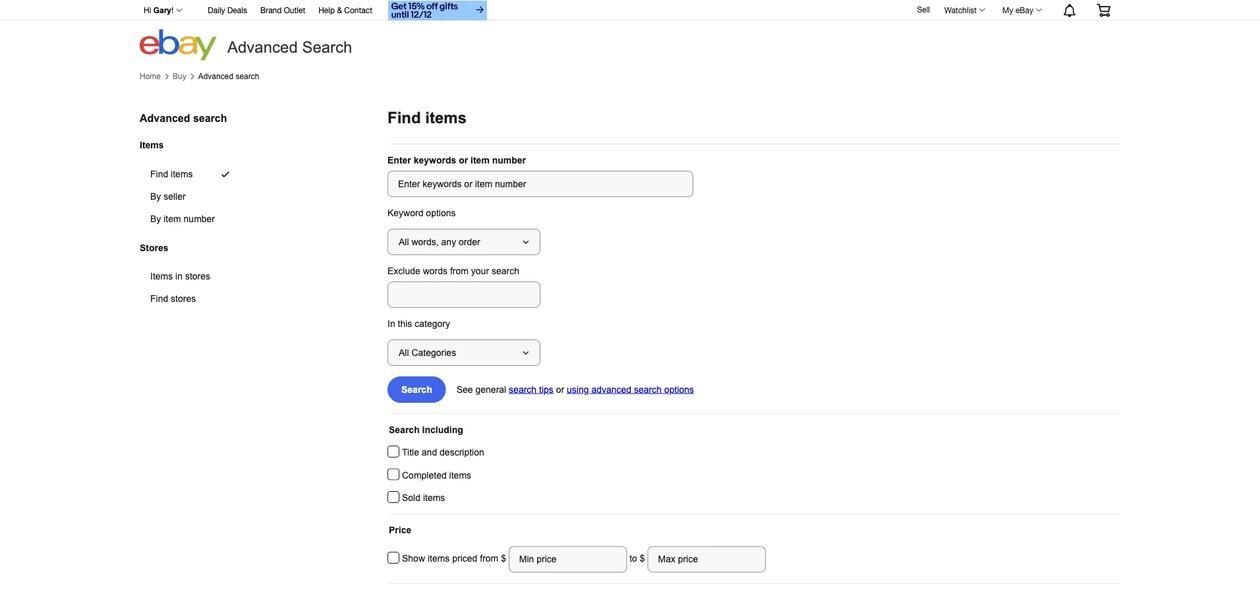 Task type: describe. For each thing, give the bounding box(es) containing it.
exclude words from your search
[[388, 266, 519, 276]]

completed items
[[402, 470, 471, 480]]

&
[[337, 6, 342, 15]]

1 horizontal spatial or
[[556, 384, 564, 395]]

0 vertical spatial advanced search
[[198, 72, 259, 81]]

help & contact
[[319, 6, 372, 15]]

Exclude words from your search text field
[[388, 282, 541, 308]]

keywords
[[414, 155, 456, 165]]

general
[[476, 384, 506, 395]]

title
[[402, 447, 419, 458]]

0 horizontal spatial from
[[450, 266, 469, 276]]

find stores
[[150, 294, 196, 304]]

Enter minimum price range value, $ text field
[[509, 546, 627, 573]]

search right "advanced"
[[634, 384, 662, 395]]

1 vertical spatial stores
[[171, 294, 196, 304]]

0 horizontal spatial number
[[184, 214, 215, 224]]

by seller
[[150, 191, 186, 202]]

advanced
[[592, 384, 632, 395]]

items up enter keywords or item number
[[425, 109, 467, 127]]

brand
[[260, 6, 282, 15]]

in this category
[[388, 318, 450, 329]]

using advanced search options link
[[567, 384, 694, 395]]

words
[[423, 266, 448, 276]]

sell
[[917, 5, 930, 14]]

sell link
[[911, 5, 936, 14]]

items in stores
[[150, 271, 210, 281]]

and
[[422, 447, 437, 458]]

see general search tips or using advanced search options
[[457, 384, 694, 395]]

price
[[389, 525, 412, 535]]

search right the 'your'
[[492, 266, 519, 276]]

hi
[[144, 6, 151, 15]]

0 vertical spatial find items
[[388, 109, 467, 127]]

completed
[[402, 470, 447, 480]]

deals
[[227, 6, 247, 15]]

this
[[398, 318, 412, 329]]

0 vertical spatial advanced
[[227, 39, 298, 56]]

priced
[[452, 554, 478, 564]]

daily deals link
[[208, 4, 247, 18]]

by item number link
[[140, 208, 247, 230]]

outlet
[[284, 6, 305, 15]]

1 $ from the left
[[501, 554, 509, 564]]

Enter keywords or item number text field
[[388, 171, 694, 197]]

search down advanced search
[[236, 72, 259, 81]]

search including
[[389, 425, 463, 435]]

stores
[[140, 243, 168, 253]]

find stores link
[[140, 288, 242, 310]]

items for items in stores
[[150, 271, 173, 281]]

2 vertical spatial advanced
[[140, 112, 190, 124]]

description
[[440, 447, 484, 458]]

using
[[567, 384, 589, 395]]

0 vertical spatial find
[[388, 109, 421, 127]]

my
[[1003, 5, 1014, 15]]

search for search button
[[402, 384, 432, 395]]

tips
[[539, 384, 554, 395]]

by seller link
[[140, 185, 247, 208]]

my ebay link
[[996, 2, 1048, 18]]

home
[[140, 72, 161, 81]]

daily deals
[[208, 6, 247, 15]]

Enter maximum price range value, $ text field
[[648, 546, 766, 573]]

buy link
[[173, 72, 186, 81]]



Task type: vqa. For each thing, say whether or not it's contained in the screenshot.
the rightmost or
yes



Task type: locate. For each thing, give the bounding box(es) containing it.
hi gary !
[[144, 6, 174, 15]]

items down description
[[449, 470, 471, 480]]

2 vertical spatial search
[[389, 425, 420, 435]]

in
[[388, 318, 395, 329]]

find items link
[[140, 163, 247, 185]]

items
[[140, 140, 164, 150], [150, 271, 173, 281]]

1 vertical spatial options
[[665, 384, 694, 395]]

1 horizontal spatial from
[[480, 554, 499, 564]]

stores
[[185, 271, 210, 281], [171, 294, 196, 304]]

advanced down brand
[[227, 39, 298, 56]]

search
[[302, 39, 352, 56], [402, 384, 432, 395], [389, 425, 420, 435]]

daily
[[208, 6, 225, 15]]

number down by seller link
[[184, 214, 215, 224]]

show items priced from
[[402, 554, 501, 564]]

$ right to
[[640, 554, 645, 564]]

enter
[[388, 155, 411, 165]]

sold items
[[402, 493, 445, 503]]

items
[[425, 109, 467, 127], [171, 169, 193, 179], [449, 470, 471, 480], [423, 493, 445, 503], [428, 554, 450, 564]]

to $
[[627, 554, 648, 564]]

$ right priced
[[501, 554, 509, 564]]

help
[[319, 6, 335, 15]]

find for find items link
[[150, 169, 168, 179]]

2 $ from the left
[[640, 554, 645, 564]]

2 by from the top
[[150, 214, 161, 224]]

keyword options
[[388, 208, 456, 218]]

1 vertical spatial item
[[164, 214, 181, 224]]

find items up seller
[[150, 169, 193, 179]]

items for items
[[140, 140, 164, 150]]

advanced search
[[227, 39, 352, 56]]

find items up keywords
[[388, 109, 467, 127]]

1 vertical spatial advanced
[[198, 72, 233, 81]]

your shopping cart image
[[1096, 3, 1112, 17]]

!
[[171, 6, 174, 15]]

search left tips
[[509, 384, 537, 395]]

find up by seller
[[150, 169, 168, 179]]

search down help
[[302, 39, 352, 56]]

1 vertical spatial by
[[150, 214, 161, 224]]

search up search including at the bottom left
[[402, 384, 432, 395]]

see
[[457, 384, 473, 395]]

2 vertical spatial find
[[150, 294, 168, 304]]

1 horizontal spatial number
[[492, 155, 526, 165]]

in
[[175, 271, 183, 281]]

including
[[422, 425, 463, 435]]

0 vertical spatial from
[[450, 266, 469, 276]]

get an extra 15% off image
[[388, 1, 487, 20]]

1 vertical spatial find items
[[150, 169, 193, 179]]

1 horizontal spatial options
[[665, 384, 694, 395]]

by item number
[[150, 214, 215, 224]]

items right sold
[[423, 493, 445, 503]]

find for the find stores link
[[150, 294, 168, 304]]

account navigation
[[136, 0, 1121, 22]]

banner
[[136, 0, 1121, 61]]

find up enter
[[388, 109, 421, 127]]

to
[[630, 554, 637, 564]]

ebay
[[1016, 5, 1034, 15]]

by left seller
[[150, 191, 161, 202]]

from
[[450, 266, 469, 276], [480, 554, 499, 564]]

search
[[236, 72, 259, 81], [193, 112, 227, 124], [492, 266, 519, 276], [509, 384, 537, 395], [634, 384, 662, 395]]

items in stores link
[[140, 265, 242, 288]]

advanced
[[227, 39, 298, 56], [198, 72, 233, 81], [140, 112, 190, 124]]

items up seller
[[171, 169, 193, 179]]

0 vertical spatial items
[[140, 140, 164, 150]]

or right keywords
[[459, 155, 468, 165]]

from right priced
[[480, 554, 499, 564]]

0 vertical spatial or
[[459, 155, 468, 165]]

brand outlet link
[[260, 4, 305, 18]]

help & contact link
[[319, 4, 372, 18]]

brand outlet
[[260, 6, 305, 15]]

item right keywords
[[471, 155, 490, 165]]

banner containing sell
[[136, 0, 1121, 61]]

1 vertical spatial find
[[150, 169, 168, 179]]

search tips link
[[509, 384, 554, 395]]

exclude
[[388, 266, 420, 276]]

advanced down buy link in the left of the page
[[140, 112, 190, 124]]

options
[[426, 208, 456, 218], [665, 384, 694, 395]]

by for by item number
[[150, 214, 161, 224]]

advanced search down buy link in the left of the page
[[140, 112, 227, 124]]

advanced search link
[[198, 72, 259, 81]]

stores down items in stores
[[171, 294, 196, 304]]

your
[[471, 266, 489, 276]]

find
[[388, 109, 421, 127], [150, 169, 168, 179], [150, 294, 168, 304]]

$
[[501, 554, 509, 564], [640, 554, 645, 564]]

item down seller
[[164, 214, 181, 224]]

by down by seller
[[150, 214, 161, 224]]

0 horizontal spatial $
[[501, 554, 509, 564]]

1 vertical spatial items
[[150, 271, 173, 281]]

items up find items link
[[140, 140, 164, 150]]

items left "in"
[[150, 271, 173, 281]]

1 horizontal spatial item
[[471, 155, 490, 165]]

search down advanced search link
[[193, 112, 227, 124]]

category
[[415, 318, 450, 329]]

1 horizontal spatial find items
[[388, 109, 467, 127]]

1 vertical spatial from
[[480, 554, 499, 564]]

item
[[471, 155, 490, 165], [164, 214, 181, 224]]

find items
[[388, 109, 467, 127], [150, 169, 193, 179]]

from left the 'your'
[[450, 266, 469, 276]]

items right show
[[428, 554, 450, 564]]

search inside search button
[[402, 384, 432, 395]]

by
[[150, 191, 161, 202], [150, 214, 161, 224]]

search for search including
[[389, 425, 420, 435]]

0 vertical spatial stores
[[185, 271, 210, 281]]

advanced search right buy
[[198, 72, 259, 81]]

0 horizontal spatial item
[[164, 214, 181, 224]]

item inside by item number link
[[164, 214, 181, 224]]

1 horizontal spatial $
[[640, 554, 645, 564]]

search button
[[388, 376, 446, 403]]

watchlist link
[[937, 2, 992, 18]]

find down items in stores
[[150, 294, 168, 304]]

1 by from the top
[[150, 191, 161, 202]]

0 horizontal spatial or
[[459, 155, 468, 165]]

home link
[[140, 72, 161, 81]]

advanced right buy
[[198, 72, 233, 81]]

gary
[[153, 6, 171, 15]]

1 vertical spatial advanced search
[[140, 112, 227, 124]]

1 vertical spatial number
[[184, 214, 215, 224]]

number up enter keywords or item number text box
[[492, 155, 526, 165]]

or right tips
[[556, 384, 564, 395]]

watchlist
[[945, 5, 977, 15]]

show
[[402, 554, 425, 564]]

0 vertical spatial options
[[426, 208, 456, 218]]

1 vertical spatial or
[[556, 384, 564, 395]]

0 vertical spatial number
[[492, 155, 526, 165]]

0 vertical spatial by
[[150, 191, 161, 202]]

keyword
[[388, 208, 424, 218]]

search up 'title' at the bottom left
[[389, 425, 420, 435]]

1 vertical spatial search
[[402, 384, 432, 395]]

contact
[[344, 6, 372, 15]]

advanced search
[[198, 72, 259, 81], [140, 112, 227, 124]]

sold
[[402, 493, 421, 503]]

enter keywords or item number
[[388, 155, 526, 165]]

stores right "in"
[[185, 271, 210, 281]]

number
[[492, 155, 526, 165], [184, 214, 215, 224]]

by for by seller
[[150, 191, 161, 202]]

seller
[[164, 191, 186, 202]]

0 vertical spatial item
[[471, 155, 490, 165]]

my ebay
[[1003, 5, 1034, 15]]

0 horizontal spatial find items
[[150, 169, 193, 179]]

0 vertical spatial search
[[302, 39, 352, 56]]

or
[[459, 155, 468, 165], [556, 384, 564, 395]]

title and description
[[402, 447, 484, 458]]

buy
[[173, 72, 186, 81]]

0 horizontal spatial options
[[426, 208, 456, 218]]



